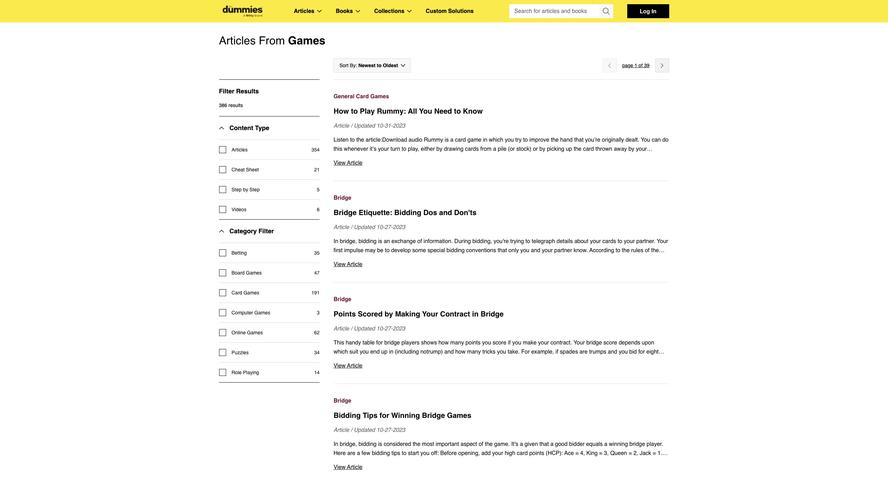 Task type: locate. For each thing, give the bounding box(es) containing it.
1 step from the left
[[232, 187, 242, 193]]

to left play
[[351, 107, 358, 116]]

39
[[644, 63, 650, 68]]

articles up cheat
[[232, 147, 248, 153]]

3 / from the top
[[351, 326, 353, 332]]

updated for scored
[[354, 326, 375, 332]]

4 view from the top
[[334, 465, 346, 471]]

filter right category
[[259, 228, 274, 235]]

to
[[377, 63, 382, 68], [351, 107, 358, 116], [454, 107, 461, 116]]

article / updated 10-27-2023 down tips
[[334, 428, 405, 434]]

2 updated from the top
[[354, 225, 375, 231]]

1 horizontal spatial filter
[[259, 228, 274, 235]]

articles down logo
[[219, 34, 256, 47]]

collections
[[374, 8, 405, 14]]

filter up 386 on the top
[[219, 88, 235, 95]]

view article link for how to play rummy: all you need to know
[[334, 159, 670, 168]]

2 vertical spatial bridge link
[[334, 397, 670, 406]]

bidding
[[395, 209, 422, 217], [334, 412, 361, 420]]

10- down "for"
[[377, 428, 385, 434]]

1 vertical spatial article / updated 10-27-2023
[[334, 326, 405, 332]]

10- for by
[[377, 326, 385, 332]]

article / updated 10-27-2023 down scored
[[334, 326, 405, 332]]

1 27- from the top
[[385, 225, 393, 231]]

updated down tips
[[354, 428, 375, 434]]

bridge
[[334, 195, 352, 201], [334, 209, 357, 217], [334, 297, 352, 303], [481, 310, 504, 319], [334, 398, 352, 405], [422, 412, 445, 420]]

bridge link
[[334, 194, 670, 203], [334, 295, 670, 304], [334, 397, 670, 406]]

need
[[435, 107, 452, 116]]

386 results
[[219, 103, 243, 108]]

27-
[[385, 225, 393, 231], [385, 326, 393, 332], [385, 428, 393, 434]]

0 horizontal spatial step
[[232, 187, 242, 193]]

2023 for winning
[[393, 428, 405, 434]]

47
[[314, 270, 320, 276]]

to left oldest at the left
[[377, 63, 382, 68]]

updated down play
[[354, 123, 375, 129]]

role playing
[[232, 370, 259, 376]]

354
[[312, 147, 320, 153]]

step by step
[[232, 187, 260, 193]]

0 vertical spatial article / updated 10-27-2023
[[334, 225, 405, 231]]

view article for bridge
[[334, 262, 363, 268]]

0 vertical spatial by
[[243, 187, 248, 193]]

2 vertical spatial articles
[[232, 147, 248, 153]]

1 vertical spatial card
[[232, 290, 242, 296]]

1 2023 from the top
[[393, 123, 405, 129]]

article / updated 10-27-2023 for scored
[[334, 326, 405, 332]]

4 / from the top
[[351, 428, 353, 434]]

points scored by making your contract in bridge link
[[334, 309, 670, 320]]

bridge link up bridge etiquette: bidding dos and don'ts link
[[334, 194, 670, 203]]

0 horizontal spatial bidding
[[334, 412, 361, 420]]

5
[[317, 187, 320, 193]]

by right scored
[[385, 310, 393, 319]]

2 27- from the top
[[385, 326, 393, 332]]

10- for play
[[377, 123, 385, 129]]

1 vertical spatial articles
[[219, 34, 256, 47]]

and
[[439, 209, 452, 217]]

1 bridge link from the top
[[334, 194, 670, 203]]

1 vertical spatial by
[[385, 310, 393, 319]]

/ for bridge
[[351, 225, 353, 231]]

bridge link up points scored by making your contract in bridge link
[[334, 295, 670, 304]]

1 / from the top
[[351, 123, 353, 129]]

bridge link up bidding tips for winning bridge games link
[[334, 397, 670, 406]]

board games
[[232, 270, 262, 276]]

1 horizontal spatial bidding
[[395, 209, 422, 217]]

3 10- from the top
[[377, 326, 385, 332]]

in
[[472, 310, 479, 319]]

4 updated from the top
[[354, 428, 375, 434]]

custom solutions link
[[426, 7, 474, 16]]

filter results
[[219, 88, 259, 95]]

1 vertical spatial filter
[[259, 228, 274, 235]]

1 vertical spatial 27-
[[385, 326, 393, 332]]

page 1 of 39
[[623, 63, 650, 68]]

27- down the points scored by making your contract in bridge
[[385, 326, 393, 332]]

know
[[463, 107, 483, 116]]

2023 down 'rummy:'
[[393, 123, 405, 129]]

0 vertical spatial bidding
[[395, 209, 422, 217]]

card games
[[232, 290, 260, 296]]

article / updated 10-27-2023 for etiquette:
[[334, 225, 405, 231]]

view article link
[[334, 159, 670, 168], [334, 260, 670, 269], [334, 362, 670, 371], [334, 463, 670, 473]]

winning
[[392, 412, 420, 420]]

0 vertical spatial card
[[356, 94, 369, 100]]

3 2023 from the top
[[393, 326, 405, 332]]

35
[[314, 250, 320, 256]]

2 view from the top
[[334, 262, 346, 268]]

1 10- from the top
[[377, 123, 385, 129]]

content
[[230, 124, 253, 132]]

from
[[259, 34, 285, 47]]

2023 down making
[[393, 326, 405, 332]]

updated for tips
[[354, 428, 375, 434]]

2 view article from the top
[[334, 262, 363, 268]]

view article link for points scored by making your contract in bridge
[[334, 362, 670, 371]]

0 horizontal spatial card
[[232, 290, 242, 296]]

article / updated 10-27-2023
[[334, 225, 405, 231], [334, 326, 405, 332], [334, 428, 405, 434]]

updated down scored
[[354, 326, 375, 332]]

1 updated from the top
[[354, 123, 375, 129]]

3 view article from the top
[[334, 363, 363, 370]]

10- down 'rummy:'
[[377, 123, 385, 129]]

3
[[317, 310, 320, 316]]

3 view article link from the top
[[334, 362, 670, 371]]

0 vertical spatial articles
[[294, 8, 315, 14]]

2023 for rummy:
[[393, 123, 405, 129]]

computer games
[[232, 310, 270, 316]]

1 horizontal spatial step
[[250, 187, 260, 193]]

log
[[640, 8, 650, 14]]

2 vertical spatial 27-
[[385, 428, 393, 434]]

log in
[[640, 8, 657, 14]]

games
[[288, 34, 326, 47], [371, 94, 389, 100], [246, 270, 262, 276], [244, 290, 260, 296], [255, 310, 270, 316], [247, 330, 263, 336], [447, 412, 472, 420]]

to right the need
[[454, 107, 461, 116]]

4 view article from the top
[[334, 465, 363, 471]]

3 article / updated 10-27-2023 from the top
[[334, 428, 405, 434]]

board
[[232, 270, 245, 276]]

3 bridge link from the top
[[334, 397, 670, 406]]

27- down "for"
[[385, 428, 393, 434]]

1 view article link from the top
[[334, 159, 670, 168]]

step down cheat
[[232, 187, 242, 193]]

2 2023 from the top
[[393, 225, 405, 231]]

betting
[[232, 250, 247, 256]]

view
[[334, 160, 346, 166], [334, 262, 346, 268], [334, 363, 346, 370], [334, 465, 346, 471]]

group
[[509, 4, 614, 18]]

articles
[[294, 8, 315, 14], [219, 34, 256, 47], [232, 147, 248, 153]]

2 step from the left
[[250, 187, 260, 193]]

2023 down the bridge etiquette: bidding dos and don'ts
[[393, 225, 405, 231]]

sheet
[[246, 167, 259, 173]]

points scored by making your contract in bridge
[[334, 310, 504, 319]]

10- down the etiquette:
[[377, 225, 385, 231]]

page 1 of 39 button
[[623, 61, 650, 70]]

all
[[408, 107, 417, 116]]

0 vertical spatial 27-
[[385, 225, 393, 231]]

bidding left dos
[[395, 209, 422, 217]]

computer
[[232, 310, 253, 316]]

21
[[314, 167, 320, 173]]

0 vertical spatial filter
[[219, 88, 235, 95]]

1 article / updated 10-27-2023 from the top
[[334, 225, 405, 231]]

3 updated from the top
[[354, 326, 375, 332]]

4 2023 from the top
[[393, 428, 405, 434]]

of
[[639, 63, 643, 68]]

2 view article link from the top
[[334, 260, 670, 269]]

results
[[229, 103, 243, 108]]

oldest
[[383, 63, 398, 68]]

general card games link
[[334, 92, 670, 101]]

1 horizontal spatial to
[[377, 63, 382, 68]]

2 bridge link from the top
[[334, 295, 670, 304]]

0 vertical spatial bridge link
[[334, 194, 670, 203]]

1 view from the top
[[334, 160, 346, 166]]

cheat sheet
[[232, 167, 259, 173]]

Search for articles and books text field
[[509, 4, 600, 18]]

updated
[[354, 123, 375, 129], [354, 225, 375, 231], [354, 326, 375, 332], [354, 428, 375, 434]]

solutions
[[448, 8, 474, 14]]

2023
[[393, 123, 405, 129], [393, 225, 405, 231], [393, 326, 405, 332], [393, 428, 405, 434]]

1 vertical spatial bridge link
[[334, 295, 670, 304]]

2 article / updated 10-27-2023 from the top
[[334, 326, 405, 332]]

1 view article from the top
[[334, 160, 363, 166]]

updated down the etiquette:
[[354, 225, 375, 231]]

games inside general card games link
[[371, 94, 389, 100]]

article
[[334, 123, 349, 129], [347, 160, 363, 166], [334, 225, 349, 231], [347, 262, 363, 268], [334, 326, 349, 332], [347, 363, 363, 370], [334, 428, 349, 434], [347, 465, 363, 471]]

page
[[623, 63, 634, 68]]

card down board
[[232, 290, 242, 296]]

by down cheat sheet
[[243, 187, 248, 193]]

play
[[360, 107, 375, 116]]

31-
[[385, 123, 393, 129]]

sort
[[340, 63, 349, 68]]

10- down scored
[[377, 326, 385, 332]]

2023 down bidding tips for winning bridge games
[[393, 428, 405, 434]]

general
[[334, 94, 355, 100]]

articles left open article categories icon
[[294, 8, 315, 14]]

step down sheet
[[250, 187, 260, 193]]

by
[[243, 187, 248, 193], [385, 310, 393, 319]]

videos
[[232, 207, 247, 213]]

3 27- from the top
[[385, 428, 393, 434]]

bridge link for bridge etiquette: bidding dos and don'ts
[[334, 194, 670, 203]]

2 vertical spatial article / updated 10-27-2023
[[334, 428, 405, 434]]

tips
[[363, 412, 378, 420]]

card up play
[[356, 94, 369, 100]]

puzzles
[[232, 350, 249, 356]]

open book categories image
[[356, 10, 360, 13]]

article / updated 10-27-2023 down the etiquette:
[[334, 225, 405, 231]]

2 10- from the top
[[377, 225, 385, 231]]

/ for how
[[351, 123, 353, 129]]

4 10- from the top
[[377, 428, 385, 434]]

rummy:
[[377, 107, 406, 116]]

27- down the etiquette:
[[385, 225, 393, 231]]

0 horizontal spatial filter
[[219, 88, 235, 95]]

bidding left tips
[[334, 412, 361, 420]]

27- for by
[[385, 326, 393, 332]]

category filter button
[[219, 220, 274, 243]]

custom solutions
[[426, 8, 474, 14]]

contract
[[440, 310, 470, 319]]

open collections list image
[[408, 10, 412, 13]]

4 view article link from the top
[[334, 463, 670, 473]]

custom
[[426, 8, 447, 14]]

filter
[[219, 88, 235, 95], [259, 228, 274, 235]]

2 / from the top
[[351, 225, 353, 231]]

/ for bidding
[[351, 428, 353, 434]]

1
[[635, 63, 638, 68]]

view article
[[334, 160, 363, 166], [334, 262, 363, 268], [334, 363, 363, 370], [334, 465, 363, 471]]

cookie consent banner dialog
[[0, 453, 889, 478]]

dos
[[424, 209, 437, 217]]

3 view from the top
[[334, 363, 346, 370]]



Task type: vqa. For each thing, say whether or not it's contained in the screenshot.
By
yes



Task type: describe. For each thing, give the bounding box(es) containing it.
1 horizontal spatial by
[[385, 310, 393, 319]]

content type button
[[219, 117, 269, 140]]

bridge etiquette: bidding dos and don'ts link
[[334, 208, 670, 218]]

type
[[255, 124, 269, 132]]

your
[[422, 310, 438, 319]]

newest
[[359, 63, 376, 68]]

bidding tips for winning bridge games
[[334, 412, 472, 420]]

view article for bidding
[[334, 465, 363, 471]]

article / updated 10-31-2023
[[334, 123, 405, 129]]

role
[[232, 370, 242, 376]]

view for how to play rummy: all you need to know
[[334, 160, 346, 166]]

filter inside "dropdown button"
[[259, 228, 274, 235]]

2023 for dos
[[393, 225, 405, 231]]

sort by: newest to oldest
[[340, 63, 398, 68]]

view article for how
[[334, 160, 363, 166]]

online
[[232, 330, 246, 336]]

category filter
[[230, 228, 274, 235]]

27- for bidding
[[385, 225, 393, 231]]

10- for bidding
[[377, 225, 385, 231]]

14
[[314, 370, 320, 376]]

34
[[314, 350, 320, 356]]

books
[[336, 8, 353, 14]]

results
[[236, 88, 259, 95]]

log in link
[[628, 4, 670, 18]]

by:
[[350, 63, 357, 68]]

1 vertical spatial bidding
[[334, 412, 361, 420]]

how to play rummy: all you need to know link
[[334, 106, 670, 117]]

view article for points
[[334, 363, 363, 370]]

open article categories image
[[317, 10, 322, 13]]

online games
[[232, 330, 263, 336]]

articles for books
[[294, 8, 315, 14]]

how to play rummy: all you need to know
[[334, 107, 483, 116]]

articles for 354
[[232, 147, 248, 153]]

don'ts
[[454, 209, 477, 217]]

article / updated 10-27-2023 for tips
[[334, 428, 405, 434]]

updated for to
[[354, 123, 375, 129]]

2023 for making
[[393, 326, 405, 332]]

0 horizontal spatial by
[[243, 187, 248, 193]]

62
[[314, 330, 320, 336]]

view for points scored by making your contract in bridge
[[334, 363, 346, 370]]

points
[[334, 310, 356, 319]]

bridge etiquette: bidding dos and don'ts
[[334, 209, 477, 217]]

content type
[[230, 124, 269, 132]]

bridge link for bidding tips for winning bridge games
[[334, 397, 670, 406]]

view article link for bidding tips for winning bridge games
[[334, 463, 670, 473]]

10- for for
[[377, 428, 385, 434]]

view article link for bridge etiquette: bidding dos and don'ts
[[334, 260, 670, 269]]

bridge link for points scored by making your contract in bridge
[[334, 295, 670, 304]]

2 horizontal spatial to
[[454, 107, 461, 116]]

updated for etiquette:
[[354, 225, 375, 231]]

view for bridge etiquette: bidding dos and don'ts
[[334, 262, 346, 268]]

view for bidding tips for winning bridge games
[[334, 465, 346, 471]]

general card games
[[334, 94, 389, 100]]

1 horizontal spatial card
[[356, 94, 369, 100]]

scored
[[358, 310, 383, 319]]

games inside bidding tips for winning bridge games link
[[447, 412, 472, 420]]

for
[[380, 412, 390, 420]]

0 horizontal spatial to
[[351, 107, 358, 116]]

articles from games
[[219, 34, 326, 47]]

logo image
[[219, 5, 266, 17]]

category
[[230, 228, 257, 235]]

/ for points
[[351, 326, 353, 332]]

386
[[219, 103, 227, 108]]

playing
[[243, 370, 259, 376]]

etiquette:
[[359, 209, 393, 217]]

bidding tips for winning bridge games link
[[334, 411, 670, 421]]

27- for for
[[385, 428, 393, 434]]

6
[[317, 207, 320, 213]]

making
[[395, 310, 420, 319]]

in
[[652, 8, 657, 14]]

cheat
[[232, 167, 245, 173]]

how
[[334, 107, 349, 116]]

191
[[312, 290, 320, 296]]

you
[[419, 107, 432, 116]]



